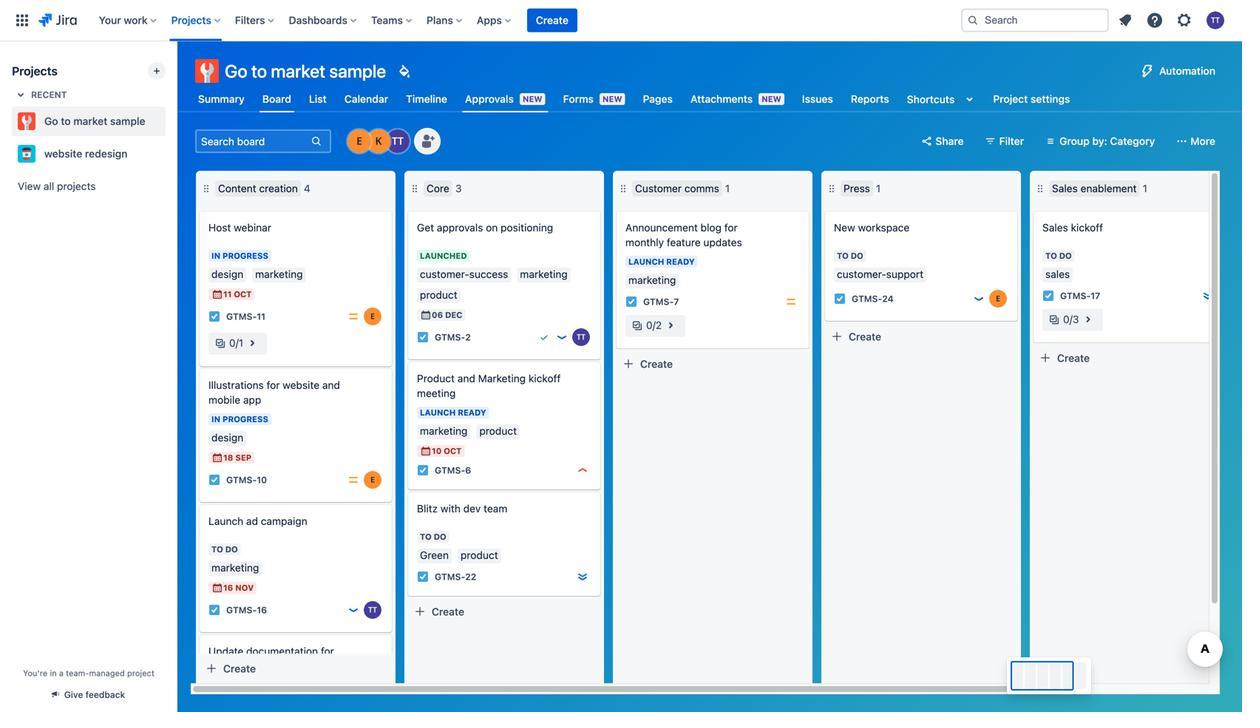 Task type: vqa. For each thing, say whether or not it's contained in the screenshot.
GTMS- for 2
yes



Task type: locate. For each thing, give the bounding box(es) containing it.
group by: category
[[1060, 135, 1155, 147]]

banner
[[0, 0, 1242, 41]]

in progress for host
[[211, 251, 268, 261]]

create image for illustrations
[[191, 359, 209, 376]]

1 horizontal spatial lowest image
[[1202, 290, 1214, 302]]

1 vertical spatial 16
[[257, 605, 267, 615]]

progress for host
[[223, 251, 268, 261]]

content creation element
[[215, 180, 301, 197]]

oct for and
[[444, 446, 462, 456]]

1 vertical spatial sample
[[110, 115, 145, 127]]

due date: 18 september 2023 image
[[211, 452, 223, 464], [211, 452, 223, 464]]

customer
[[635, 182, 682, 194]]

1 vertical spatial website
[[283, 379, 320, 391]]

to up due date: 16 november 2023 element
[[211, 545, 223, 554]]

sidebar navigation image
[[161, 59, 194, 89]]

1
[[725, 182, 730, 194], [876, 182, 881, 194], [1143, 182, 1147, 194], [239, 337, 243, 349]]

3 right core
[[455, 182, 462, 194]]

2 in from the top
[[211, 414, 220, 424]]

10
[[432, 446, 442, 456], [257, 475, 267, 485]]

1 vertical spatial launch
[[420, 408, 456, 417]]

board
[[262, 93, 291, 105]]

0 left show subtasks icon
[[646, 319, 653, 331]]

filter button
[[979, 129, 1033, 153]]

create project image
[[151, 65, 163, 77]]

feature inside announcement blog for monthly feature updates
[[667, 236, 701, 248]]

ready down product and marketing kickoff meeting
[[458, 408, 486, 417]]

monthly
[[626, 236, 664, 248]]

launch down meeting
[[420, 408, 456, 417]]

3
[[455, 182, 462, 194], [1073, 313, 1079, 325]]

1 vertical spatial sales
[[1043, 221, 1068, 234]]

/ down gtms-11 link
[[236, 337, 239, 349]]

0 vertical spatial add to starred image
[[161, 112, 179, 130]]

task image left gtms-7 link
[[626, 296, 637, 308]]

1 vertical spatial 11
[[257, 311, 266, 322]]

your work
[[99, 14, 148, 26]]

gtms- for 6
[[435, 465, 465, 475]]

/ left show subtasks icon
[[653, 319, 656, 331]]

1 horizontal spatial terry turtle image
[[572, 328, 590, 346]]

0 horizontal spatial go to market sample
[[44, 115, 145, 127]]

gtms-24 link
[[852, 292, 894, 305]]

add to starred image
[[161, 112, 179, 130], [161, 145, 179, 163]]

0 down gtms-11 link
[[229, 337, 236, 349]]

website right illustrations at the left of the page
[[283, 379, 320, 391]]

0 horizontal spatial kickoff
[[529, 372, 561, 385]]

low image
[[973, 293, 985, 305], [556, 331, 568, 343]]

launch ready for meeting
[[420, 408, 486, 417]]

1 vertical spatial add to starred image
[[161, 145, 179, 163]]

1 horizontal spatial 0
[[646, 319, 653, 331]]

1 vertical spatial market
[[73, 115, 107, 127]]

list link
[[306, 86, 330, 112]]

feature inside update documentation for feature update
[[209, 660, 242, 672]]

kickoff down done image at the top left
[[529, 372, 561, 385]]

shortcuts button
[[904, 86, 981, 112]]

gtms-6 link
[[435, 464, 471, 477]]

1 horizontal spatial for
[[321, 645, 334, 657]]

0 horizontal spatial launch
[[209, 515, 243, 527]]

due date: 16 november 2023 image
[[211, 582, 223, 594], [211, 582, 223, 594]]

0 vertical spatial show subtasks image
[[1079, 311, 1097, 328]]

sales for sales kickoff
[[1043, 221, 1068, 234]]

team-
[[66, 668, 89, 678]]

nov
[[235, 583, 254, 593]]

projects up 'collapse recent projects' image
[[12, 64, 58, 78]]

0 vertical spatial launch ready
[[629, 257, 695, 267]]

settings
[[1031, 93, 1070, 105]]

0 vertical spatial 10
[[432, 446, 442, 456]]

kickoff down sales enablement element at right
[[1071, 221, 1103, 234]]

to do for update
[[211, 681, 238, 690]]

16 nov
[[223, 583, 254, 593]]

2 inside 'gtms-2' link
[[465, 332, 471, 342]]

task image for new workspace
[[834, 293, 846, 305]]

gtms- down with
[[435, 572, 465, 582]]

1 vertical spatial terry turtle image
[[364, 601, 382, 619]]

for right illustrations at the left of the page
[[267, 379, 280, 391]]

task image left gtms-24 link
[[834, 293, 846, 305]]

task image down due date: 10 october 2023 image
[[417, 464, 429, 476]]

to down recent
[[61, 115, 71, 127]]

create image up get at top left
[[399, 201, 417, 219]]

0 horizontal spatial show subtasks image
[[243, 334, 261, 352]]

to down blitz
[[420, 532, 432, 542]]

0 horizontal spatial oct
[[234, 289, 252, 299]]

sales up sales kickoff
[[1052, 182, 1078, 194]]

update documentation for feature update
[[209, 645, 334, 672]]

0 horizontal spatial website
[[44, 148, 82, 160]]

content creation 4
[[218, 182, 310, 194]]

managed
[[89, 668, 125, 678]]

in progress
[[211, 251, 268, 261], [211, 414, 268, 424]]

eloisefrancis23 image
[[989, 290, 1007, 308], [364, 308, 382, 325]]

0 horizontal spatial and
[[322, 379, 340, 391]]

0 vertical spatial in
[[211, 251, 220, 261]]

task image for host webinar
[[209, 311, 220, 322]]

give feedback
[[64, 690, 125, 700]]

progress down host webinar
[[223, 251, 268, 261]]

1 add to starred image from the top
[[161, 112, 179, 130]]

add people image
[[419, 132, 436, 150]]

customer comms element
[[632, 180, 722, 197]]

1 vertical spatial ready
[[458, 408, 486, 417]]

1 horizontal spatial go to market sample
[[225, 61, 386, 81]]

eloisefrancis23 image for 11
[[364, 308, 382, 325]]

gtms- up 0 / 2
[[643, 296, 674, 307]]

1 vertical spatial in progress
[[211, 414, 268, 424]]

1 right press
[[876, 182, 881, 194]]

collapse image
[[1203, 180, 1221, 197]]

2 horizontal spatial /
[[1070, 313, 1073, 325]]

show subtasks image down gtms-11 link
[[243, 334, 261, 352]]

market up list
[[271, 61, 325, 81]]

1 horizontal spatial ready
[[666, 257, 695, 267]]

24
[[882, 294, 894, 304]]

your
[[99, 14, 121, 26]]

new left workspace
[[834, 221, 855, 234]]

gtms-10
[[226, 475, 267, 485]]

in down mobile
[[211, 414, 220, 424]]

new right approvals
[[523, 94, 542, 104]]

oct for webinar
[[234, 289, 252, 299]]

to do down new workspace
[[837, 251, 863, 261]]

give feedback button
[[43, 682, 134, 707]]

to do down blitz
[[420, 532, 446, 542]]

timeline link
[[403, 86, 450, 112]]

1 vertical spatial go
[[44, 115, 58, 127]]

in
[[50, 668, 57, 678]]

website up view all projects at top
[[44, 148, 82, 160]]

2 horizontal spatial 0
[[1063, 313, 1070, 325]]

feature down announcement
[[667, 236, 701, 248]]

to do up due date: 16 november 2023 element
[[211, 545, 238, 554]]

go to market sample up list
[[225, 61, 386, 81]]

lowest image
[[1202, 290, 1214, 302], [577, 571, 589, 583]]

1 right enablement
[[1143, 182, 1147, 194]]

go to market sample up website redesign
[[44, 115, 145, 127]]

gtms- down 16 nov
[[226, 605, 257, 615]]

0 vertical spatial sales
[[1052, 182, 1078, 194]]

gtms- for 17
[[1060, 291, 1091, 301]]

update
[[245, 660, 279, 672]]

1 horizontal spatial 10
[[432, 446, 442, 456]]

task image for announcement blog for monthly feature updates
[[626, 296, 637, 308]]

1 horizontal spatial sample
[[329, 61, 386, 81]]

gtms-7 link
[[643, 295, 679, 308]]

task image down due date: 11 october 2023 element
[[209, 311, 220, 322]]

add to starred image down sidebar navigation image in the left of the page
[[161, 112, 179, 130]]

0 vertical spatial 16
[[223, 583, 233, 593]]

sales down sales enablement element at right
[[1043, 221, 1068, 234]]

1 horizontal spatial to
[[251, 61, 267, 81]]

to do down update
[[211, 681, 238, 690]]

create image for new
[[816, 201, 834, 219]]

filter
[[999, 135, 1024, 147]]

/ for 2
[[653, 319, 656, 331]]

jira image
[[38, 11, 77, 29], [38, 11, 77, 29]]

pages
[[643, 93, 673, 105]]

/ down gtms-17 link on the right top of the page
[[1070, 313, 1073, 325]]

create image up product
[[399, 352, 417, 370]]

1 right comms
[[725, 182, 730, 194]]

1 vertical spatial oct
[[444, 446, 462, 456]]

1 for customer comms 1
[[725, 182, 730, 194]]

website redesign
[[44, 148, 128, 160]]

enablement
[[1081, 182, 1137, 194]]

gtms- down new workspace
[[852, 294, 882, 304]]

1 down gtms-11 link
[[239, 337, 243, 349]]

notifications image
[[1117, 11, 1134, 29]]

task image down due date: 16 november 2023 element
[[209, 604, 220, 616]]

0 horizontal spatial /
[[236, 337, 239, 349]]

website redesign link
[[12, 139, 160, 169]]

timeline
[[406, 93, 447, 105]]

for inside update documentation for feature update
[[321, 645, 334, 657]]

to down new workspace
[[837, 251, 849, 261]]

set project background image
[[395, 62, 413, 80]]

1 vertical spatial feature
[[209, 660, 242, 672]]

7
[[674, 296, 679, 307]]

0 vertical spatial for
[[724, 221, 738, 234]]

view
[[18, 180, 41, 192]]

0 horizontal spatial 0
[[229, 337, 236, 349]]

launch down monthly at the right top
[[629, 257, 664, 267]]

0 down gtms-17 link on the right top of the page
[[1063, 313, 1070, 325]]

you're
[[23, 668, 48, 678]]

task image left gtms-22 link
[[417, 571, 429, 583]]

marketing
[[478, 372, 526, 385]]

gtms-
[[1060, 291, 1091, 301], [852, 294, 882, 304], [643, 296, 674, 307], [226, 311, 257, 322], [435, 332, 465, 342], [435, 465, 465, 475], [226, 475, 257, 485], [435, 572, 465, 582], [226, 605, 257, 615]]

sample up the redesign
[[110, 115, 145, 127]]

Search board text field
[[197, 131, 309, 152]]

gtms- down 11 oct
[[226, 311, 257, 322]]

gtms- for 11
[[226, 311, 257, 322]]

to do for blitz
[[420, 532, 446, 542]]

teams
[[371, 14, 403, 26]]

create
[[536, 14, 569, 26], [849, 330, 881, 343], [1057, 352, 1090, 364], [640, 358, 673, 370], [432, 605, 464, 618], [223, 662, 256, 675]]

in progress down host webinar
[[211, 251, 268, 261]]

gtms- up '0 / 3'
[[1060, 291, 1091, 301]]

1 vertical spatial progress
[[223, 414, 268, 424]]

terry turtle image
[[572, 328, 590, 346], [364, 601, 382, 619]]

gtms- down 10 oct
[[435, 465, 465, 475]]

0 vertical spatial ready
[[666, 257, 695, 267]]

0 horizontal spatial eloisefrancis23 image
[[364, 308, 382, 325]]

1 horizontal spatial oct
[[444, 446, 462, 456]]

get
[[417, 221, 434, 234]]

create down gtms-24 link
[[849, 330, 881, 343]]

in progress down app at left
[[211, 414, 268, 424]]

do down update
[[225, 681, 238, 690]]

0
[[1063, 313, 1070, 325], [646, 319, 653, 331], [229, 337, 236, 349]]

progress down app at left
[[223, 414, 268, 424]]

product
[[417, 372, 455, 385]]

gtms-2 link
[[435, 331, 471, 344]]

create button inside primary element
[[527, 9, 577, 32]]

approvals
[[465, 93, 514, 105]]

sales for sales enablement 1
[[1052, 182, 1078, 194]]

2 vertical spatial for
[[321, 645, 334, 657]]

to down update
[[211, 681, 223, 690]]

to for launch ad campaign
[[211, 545, 223, 554]]

add to starred image right the redesign
[[161, 145, 179, 163]]

1 vertical spatial go to market sample
[[44, 115, 145, 127]]

sep
[[235, 453, 252, 463]]

website
[[44, 148, 82, 160], [283, 379, 320, 391]]

project
[[993, 93, 1028, 105]]

1 horizontal spatial website
[[283, 379, 320, 391]]

due date: 11 october 2023 image
[[211, 288, 223, 300], [211, 288, 223, 300]]

1 horizontal spatial launch ready
[[629, 257, 695, 267]]

show subtasks image down gtms-17 link on the right top of the page
[[1079, 311, 1097, 328]]

tab list
[[186, 86, 1082, 112]]

recent
[[31, 89, 67, 100]]

do down sales kickoff
[[1059, 251, 1072, 261]]

reports link
[[848, 86, 892, 112]]

create image up update
[[191, 625, 209, 643]]

for right documentation
[[321, 645, 334, 657]]

0 vertical spatial website
[[44, 148, 82, 160]]

create image
[[608, 201, 626, 219], [1025, 201, 1043, 219], [191, 359, 209, 376], [191, 495, 209, 512]]

create image for sales
[[1025, 201, 1043, 219]]

workspace
[[858, 221, 910, 234]]

terry turtle image right low image
[[364, 601, 382, 619]]

task image
[[1043, 290, 1054, 302], [834, 293, 846, 305], [626, 296, 637, 308], [417, 331, 429, 343], [209, 474, 220, 486]]

2 in progress from the top
[[211, 414, 268, 424]]

tab list containing board
[[186, 86, 1082, 112]]

0 vertical spatial projects
[[171, 14, 211, 26]]

1 horizontal spatial kickoff
[[1071, 221, 1103, 234]]

market up website redesign
[[73, 115, 107, 127]]

due date: 06 december 2023 element
[[420, 309, 463, 321]]

feature down update
[[209, 660, 242, 672]]

create down gtms-22 link
[[432, 605, 464, 618]]

0 vertical spatial feature
[[667, 236, 701, 248]]

0 horizontal spatial for
[[267, 379, 280, 391]]

to do for new
[[837, 251, 863, 261]]

1 vertical spatial kickoff
[[529, 372, 561, 385]]

0 horizontal spatial to
[[61, 115, 71, 127]]

0 vertical spatial market
[[271, 61, 325, 81]]

oct up gtms-11
[[234, 289, 252, 299]]

launch ready down monthly at the right top
[[629, 257, 695, 267]]

0 horizontal spatial ready
[[458, 408, 486, 417]]

do down with
[[434, 532, 446, 542]]

share button
[[915, 129, 973, 153]]

2 progress from the top
[[223, 414, 268, 424]]

0 horizontal spatial lowest image
[[577, 571, 589, 583]]

in for illustrations for website and mobile app
[[211, 414, 220, 424]]

0 horizontal spatial medium image
[[348, 311, 359, 322]]

0 vertical spatial to
[[251, 61, 267, 81]]

banner containing your work
[[0, 0, 1242, 41]]

1 vertical spatial medium image
[[348, 311, 359, 322]]

new for approvals
[[523, 94, 542, 104]]

medium image
[[785, 296, 797, 308], [348, 311, 359, 322]]

due date: 10 october 2023 image
[[420, 445, 432, 457]]

sales
[[1052, 182, 1078, 194], [1043, 221, 1068, 234]]

for up updates
[[724, 221, 738, 234]]

create image up the host
[[191, 201, 209, 219]]

0 vertical spatial launch
[[629, 257, 664, 267]]

kickoff inside product and marketing kickoff meeting
[[529, 372, 561, 385]]

view all projects link
[[12, 173, 166, 200]]

to up board
[[251, 61, 267, 81]]

your profile and settings image
[[1207, 11, 1224, 29]]

more
[[1191, 135, 1216, 147]]

1 vertical spatial 10
[[257, 475, 267, 485]]

1 horizontal spatial and
[[458, 372, 475, 385]]

2
[[656, 319, 662, 331], [465, 332, 471, 342]]

oct
[[234, 289, 252, 299], [444, 446, 462, 456]]

launch left ad
[[209, 515, 243, 527]]

for inside announcement blog for monthly feature updates
[[724, 221, 738, 234]]

0 horizontal spatial launch ready
[[420, 408, 486, 417]]

show subtasks image
[[1079, 311, 1097, 328], [243, 334, 261, 352]]

create image
[[191, 201, 209, 219], [399, 201, 417, 219], [816, 201, 834, 219], [399, 352, 417, 370], [399, 482, 417, 500], [191, 625, 209, 643]]

06 dec
[[432, 310, 463, 320]]

dashboards button
[[284, 9, 362, 32]]

projects up sidebar navigation image in the left of the page
[[171, 14, 211, 26]]

3 down gtms-17 link on the right top of the page
[[1073, 313, 1079, 325]]

0 / 3
[[1063, 313, 1079, 325]]

0 vertical spatial oct
[[234, 289, 252, 299]]

give
[[64, 690, 83, 700]]

0 vertical spatial go to market sample
[[225, 61, 386, 81]]

1 horizontal spatial eloisefrancis23 image
[[989, 290, 1007, 308]]

gtms- down the "sep"
[[226, 475, 257, 485]]

Search field
[[961, 9, 1109, 32]]

new for forms
[[603, 94, 622, 104]]

launch ready down meeting
[[420, 408, 486, 417]]

1 vertical spatial projects
[[12, 64, 58, 78]]

/
[[1070, 313, 1073, 325], [653, 319, 656, 331], [236, 337, 239, 349]]

ready down announcement blog for monthly feature updates
[[666, 257, 695, 267]]

task image
[[209, 311, 220, 322], [417, 464, 429, 476], [417, 571, 429, 583], [209, 604, 220, 616]]

announcement
[[626, 221, 698, 234]]

website inside illustrations for website and mobile app
[[283, 379, 320, 391]]

10 inside gtms-10 link
[[257, 475, 267, 485]]

create image up blitz
[[399, 482, 417, 500]]

low image
[[348, 604, 359, 616]]

0 horizontal spatial 10
[[257, 475, 267, 485]]

apps
[[477, 14, 502, 26]]

launch ready for feature
[[629, 257, 695, 267]]

2 add to starred image from the top
[[161, 145, 179, 163]]

eloisefrancis23 image for 24
[[989, 290, 1007, 308]]

summary
[[198, 93, 245, 105]]

to for sales kickoff
[[1046, 251, 1057, 261]]

do for launch
[[225, 545, 238, 554]]

for inside illustrations for website and mobile app
[[267, 379, 280, 391]]

sample
[[329, 61, 386, 81], [110, 115, 145, 127]]

create image up new workspace
[[816, 201, 834, 219]]

due date: 06 december 2023 image
[[420, 309, 432, 321], [420, 309, 432, 321]]

1 horizontal spatial projects
[[171, 14, 211, 26]]

1 horizontal spatial go
[[225, 61, 248, 81]]

1 vertical spatial lowest image
[[577, 571, 589, 583]]

0 vertical spatial sample
[[329, 61, 386, 81]]

1 horizontal spatial 3
[[1073, 313, 1079, 325]]

do down new workspace
[[851, 251, 863, 261]]

in down the host
[[211, 251, 220, 261]]

0 vertical spatial kickoff
[[1071, 221, 1103, 234]]

2 horizontal spatial launch
[[629, 257, 664, 267]]

oct up gtms-6
[[444, 446, 462, 456]]

1 horizontal spatial show subtasks image
[[1079, 311, 1097, 328]]

0 vertical spatial lowest image
[[1202, 290, 1214, 302]]

task image left gtms-17 link on the right top of the page
[[1043, 290, 1054, 302]]

announcement blog for monthly feature updates
[[626, 221, 742, 248]]

to
[[837, 251, 849, 261], [1046, 251, 1057, 261], [420, 532, 432, 542], [211, 545, 223, 554], [211, 681, 223, 690]]

create right apps 'dropdown button'
[[536, 14, 569, 26]]

done image
[[538, 331, 550, 343]]

progress
[[223, 251, 268, 261], [223, 414, 268, 424]]

0 vertical spatial medium image
[[785, 296, 797, 308]]

1 horizontal spatial low image
[[973, 293, 985, 305]]

1 in progress from the top
[[211, 251, 268, 261]]

to do down sales kickoff
[[1046, 251, 1072, 261]]

new left issues link
[[762, 94, 781, 104]]

task image for sales kickoff
[[1043, 290, 1054, 302]]

1 in from the top
[[211, 251, 220, 261]]

create down '0 / 3'
[[1057, 352, 1090, 364]]

for
[[724, 221, 738, 234], [267, 379, 280, 391], [321, 645, 334, 657]]

1 horizontal spatial medium image
[[785, 296, 797, 308]]

gtms- down 06 dec
[[435, 332, 465, 342]]

terry turtle image right done image at the top left
[[572, 328, 590, 346]]

go up summary
[[225, 61, 248, 81]]

1 progress from the top
[[223, 251, 268, 261]]

1 vertical spatial show subtasks image
[[243, 334, 261, 352]]

shortcuts
[[907, 93, 955, 105]]

0 horizontal spatial 2
[[465, 332, 471, 342]]

gtms- for 7
[[643, 296, 674, 307]]

gtms- for 2
[[435, 332, 465, 342]]

1 vertical spatial for
[[267, 379, 280, 391]]



Task type: describe. For each thing, give the bounding box(es) containing it.
dec
[[445, 310, 463, 320]]

0 horizontal spatial sample
[[110, 115, 145, 127]]

view all projects
[[18, 180, 96, 192]]

you're in a team-managed project
[[23, 668, 154, 678]]

1 vertical spatial low image
[[556, 331, 568, 343]]

creation
[[259, 182, 298, 194]]

and inside product and marketing kickoff meeting
[[458, 372, 475, 385]]

gtms- for 16
[[226, 605, 257, 615]]

team
[[484, 502, 508, 515]]

settings image
[[1176, 11, 1193, 29]]

due date: 11 october 2023 element
[[211, 288, 252, 300]]

project settings
[[993, 93, 1070, 105]]

help image
[[1146, 11, 1164, 29]]

create down 0 / 2
[[640, 358, 673, 370]]

work
[[124, 14, 148, 26]]

gtms- for 24
[[852, 294, 882, 304]]

4
[[304, 182, 310, 194]]

apps button
[[472, 9, 517, 32]]

core 3
[[427, 182, 462, 194]]

ready for feature
[[666, 257, 695, 267]]

due date: 18 september 2023 element
[[211, 452, 252, 464]]

summary link
[[195, 86, 248, 112]]

sales enablement element
[[1049, 180, 1140, 197]]

sales kickoff
[[1043, 221, 1103, 234]]

ad
[[246, 515, 258, 527]]

do for update
[[225, 681, 238, 690]]

your work button
[[94, 9, 162, 32]]

0 vertical spatial 3
[[455, 182, 462, 194]]

create image for launch
[[191, 495, 209, 512]]

add to starred image for go to market sample
[[161, 112, 179, 130]]

due date: 16 november 2023 element
[[211, 582, 254, 594]]

check image
[[1112, 671, 1130, 688]]

launch ad campaign
[[209, 515, 307, 527]]

gtms-11 link
[[226, 310, 266, 323]]

and inside illustrations for website and mobile app
[[322, 379, 340, 391]]

6
[[465, 465, 471, 475]]

1 horizontal spatial 16
[[257, 605, 267, 615]]

product and marketing kickoff meeting
[[417, 372, 561, 399]]

gtms-7
[[643, 296, 679, 307]]

2 vertical spatial launch
[[209, 515, 243, 527]]

to for new workspace
[[837, 251, 849, 261]]

search image
[[967, 14, 979, 26]]

gtms-24
[[852, 294, 894, 304]]

0 vertical spatial terry turtle image
[[572, 328, 590, 346]]

0 horizontal spatial projects
[[12, 64, 58, 78]]

core
[[427, 182, 449, 194]]

18
[[223, 453, 233, 463]]

meeting
[[417, 387, 456, 399]]

do for sales
[[1059, 251, 1072, 261]]

1 vertical spatial 3
[[1073, 313, 1079, 325]]

approvals
[[437, 221, 483, 234]]

projects
[[57, 180, 96, 192]]

by:
[[1092, 135, 1107, 147]]

project settings link
[[990, 86, 1073, 112]]

10 inside due date: 10 october 2023 element
[[432, 446, 442, 456]]

create inside primary element
[[536, 14, 569, 26]]

/ for 3
[[1070, 313, 1073, 325]]

blitz
[[417, 502, 438, 515]]

show subtasks image for 3
[[1079, 311, 1097, 328]]

0 vertical spatial go
[[225, 61, 248, 81]]

dev
[[463, 502, 481, 515]]

in progress for illustrations
[[211, 414, 268, 424]]

to do for sales
[[1046, 251, 1072, 261]]

host
[[209, 221, 231, 234]]

ready for meeting
[[458, 408, 486, 417]]

eloisefrancis23 image
[[364, 471, 382, 489]]

0 horizontal spatial market
[[73, 115, 107, 127]]

1 horizontal spatial 2
[[656, 319, 662, 331]]

illustrations for website and mobile app
[[209, 379, 340, 406]]

forms
[[563, 93, 594, 105]]

content
[[218, 182, 256, 194]]

feedback
[[85, 690, 125, 700]]

gtms- for 22
[[435, 572, 465, 582]]

gtms-22
[[435, 572, 476, 582]]

category
[[1110, 135, 1155, 147]]

project
[[127, 668, 154, 678]]

gtms-2
[[435, 332, 471, 342]]

automation image
[[1139, 62, 1156, 80]]

primary element
[[9, 0, 949, 41]]

create image for announcement
[[608, 201, 626, 219]]

customer comms 1
[[635, 182, 730, 194]]

create down update
[[223, 662, 256, 675]]

a
[[59, 668, 64, 678]]

press element
[[841, 180, 873, 197]]

06
[[432, 310, 443, 320]]

task image down due date: 18 september 2023 element
[[209, 474, 220, 486]]

0 for 0 / 1
[[229, 337, 236, 349]]

campaign
[[261, 515, 307, 527]]

launch for meeting
[[420, 408, 456, 417]]

gtms- for 10
[[226, 475, 257, 485]]

task image for product and marketing kickoff meeting
[[417, 464, 429, 476]]

gtms-16
[[226, 605, 267, 615]]

for for blog
[[724, 221, 738, 234]]

redesign
[[85, 148, 128, 160]]

create image for product
[[399, 352, 417, 370]]

high image
[[577, 464, 589, 476]]

1 horizontal spatial 11
[[257, 311, 266, 322]]

medium image
[[348, 474, 359, 486]]

show subtasks image
[[662, 316, 680, 334]]

to for blitz with dev team
[[420, 532, 432, 542]]

0 for 0 / 3
[[1063, 313, 1070, 325]]

18 sep
[[223, 453, 252, 463]]

go to market sample link
[[12, 106, 160, 136]]

to for update documentation for feature update
[[211, 681, 223, 690]]

11 oct
[[223, 289, 252, 299]]

new for attachments
[[762, 94, 781, 104]]

gtms-11
[[226, 311, 266, 322]]

done image
[[538, 331, 550, 343]]

lowest image for sales kickoff
[[1202, 290, 1214, 302]]

launch for feature
[[629, 257, 664, 267]]

0 / 1
[[229, 337, 243, 349]]

create image for host
[[191, 201, 209, 219]]

to do for launch
[[211, 545, 238, 554]]

list
[[309, 93, 327, 105]]

press 1
[[844, 182, 881, 194]]

17
[[1091, 291, 1100, 301]]

/ for 1
[[236, 337, 239, 349]]

lowest image for blitz with dev team
[[577, 571, 589, 583]]

group
[[1060, 135, 1090, 147]]

gtms-6
[[435, 465, 471, 475]]

issues link
[[799, 86, 836, 112]]

1 for sales enablement 1
[[1143, 182, 1147, 194]]

1 for 0 / 1
[[239, 337, 243, 349]]

0 horizontal spatial 16
[[223, 583, 233, 593]]

add to starred image for website redesign
[[161, 145, 179, 163]]

do for new
[[851, 251, 863, 261]]

create image for get
[[399, 201, 417, 219]]

1 vertical spatial to
[[61, 115, 71, 127]]

webinar
[[234, 221, 271, 234]]

0 horizontal spatial 11
[[223, 289, 232, 299]]

filters button
[[231, 9, 280, 32]]

do for blitz
[[434, 532, 446, 542]]

gtms-17 link
[[1060, 289, 1100, 302]]

core element
[[424, 180, 452, 197]]

progress for illustrations
[[223, 414, 268, 424]]

get approvals on positioning
[[417, 221, 553, 234]]

due date: 10 october 2023 image
[[420, 445, 432, 457]]

collapse recent projects image
[[12, 86, 30, 104]]

for for documentation
[[321, 645, 334, 657]]

calendar
[[344, 93, 388, 105]]

task image for launch ad campaign
[[209, 604, 220, 616]]

create image for blitz
[[399, 482, 417, 500]]

on
[[486, 221, 498, 234]]

1 horizontal spatial market
[[271, 61, 325, 81]]

0 vertical spatial low image
[[973, 293, 985, 305]]

0 horizontal spatial go
[[44, 115, 58, 127]]

0 for 0 / 2
[[646, 319, 653, 331]]

plans button
[[422, 9, 468, 32]]

with
[[441, 502, 461, 515]]

task image down due date: 06 december 2023 element
[[417, 331, 429, 343]]

pages link
[[640, 86, 676, 112]]

dismiss quickstart image
[[1196, 668, 1219, 691]]

issues
[[802, 93, 833, 105]]

in for host webinar
[[211, 251, 220, 261]]

projects inside dropdown button
[[171, 14, 211, 26]]

show subtasks image for 1
[[243, 334, 261, 352]]

projects button
[[167, 9, 226, 32]]

appswitcher icon image
[[13, 11, 31, 29]]

positioning
[[501, 221, 553, 234]]

app
[[243, 394, 261, 406]]

all
[[44, 180, 54, 192]]

teams button
[[367, 9, 418, 32]]

mobile
[[209, 394, 240, 406]]

due date: 10 october 2023 element
[[420, 445, 462, 457]]

create image for update
[[191, 625, 209, 643]]



